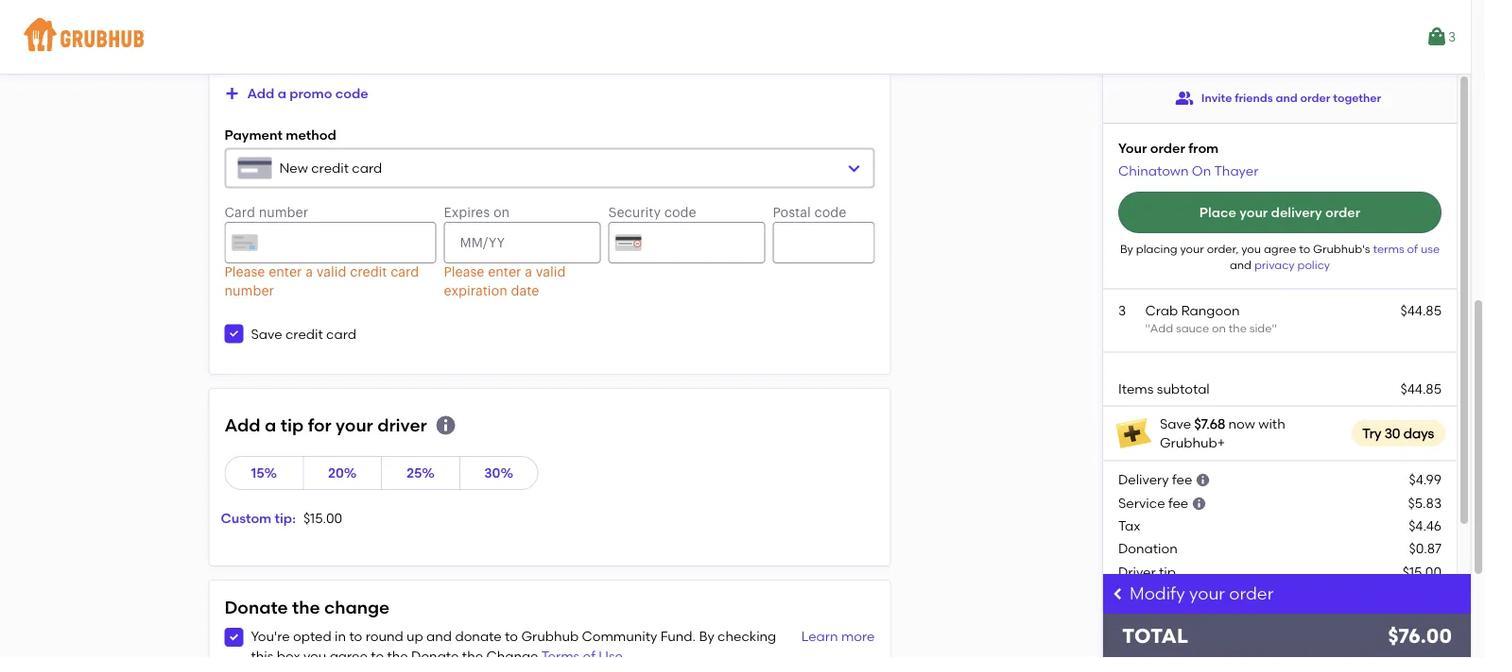 Task type: describe. For each thing, give the bounding box(es) containing it.
this
[[251, 648, 274, 659]]

svg image inside add a promo code button
[[225, 86, 240, 101]]

together
[[1333, 91, 1381, 105]]

delivery fee
[[1118, 472, 1192, 488]]

with
[[1259, 416, 1285, 432]]

$15.00
[[1403, 564, 1442, 580]]

delivery
[[1118, 472, 1169, 488]]

terms
[[1373, 242, 1405, 256]]

community
[[582, 629, 657, 645]]

svg image for delivery fee
[[1196, 473, 1211, 488]]

try 30 days
[[1363, 426, 1434, 442]]

modify your order
[[1130, 584, 1274, 604]]

by for placing
[[1120, 242, 1133, 256]]

you for order,
[[1241, 242, 1261, 256]]

to inside 'by checking this box you agree to the donate the change'
[[371, 648, 384, 659]]

25%
[[406, 465, 435, 482]]

add a tip for your driver
[[225, 415, 427, 436]]

code
[[335, 85, 368, 101]]

your right for
[[336, 415, 373, 436]]

the up opted
[[292, 598, 320, 619]]

round
[[366, 629, 403, 645]]

you're
[[251, 629, 290, 645]]

your inside the by placing your order, you agree to grubhub's terms of use and privacy policy
[[1180, 242, 1204, 256]]

box
[[277, 648, 300, 659]]

driver
[[1118, 564, 1156, 580]]

invite friends and order together button
[[1175, 81, 1381, 115]]

and inside the by placing your order, you agree to grubhub's terms of use and privacy policy
[[1230, 258, 1252, 272]]

donate the change
[[225, 598, 390, 619]]

order,
[[1207, 242, 1239, 256]]

1 vertical spatial tip
[[1159, 564, 1176, 580]]

tax
[[1118, 518, 1140, 534]]

15% button
[[225, 457, 304, 491]]

save $7.68
[[1160, 416, 1225, 432]]

2 " from the left
[[1272, 321, 1277, 335]]

the inside '$44.85 " add sauce on the side "'
[[1229, 321, 1247, 335]]

method
[[286, 127, 336, 143]]

custom tip: button
[[213, 502, 303, 536]]

0 horizontal spatial 3
[[1118, 303, 1126, 319]]

$4.99
[[1409, 472, 1442, 488]]

15.00
[[310, 511, 342, 527]]

20%
[[328, 465, 357, 482]]

add a gift card
[[247, 51, 345, 67]]

rangoon
[[1181, 303, 1240, 319]]

delivery
[[1271, 204, 1322, 221]]

order inside your order from chinatown on thayer
[[1150, 140, 1185, 156]]

to up change
[[505, 629, 518, 645]]

payment
[[225, 127, 283, 143]]

use
[[1421, 242, 1440, 256]]

card for save credit card
[[326, 326, 356, 342]]

learn more
[[801, 629, 875, 645]]

add a promo code button
[[225, 77, 368, 111]]

on
[[1192, 163, 1211, 179]]

credit for save
[[285, 326, 323, 342]]

$7.68
[[1194, 416, 1225, 432]]

$5.83
[[1408, 495, 1442, 512]]

invite friends and order together
[[1201, 91, 1381, 105]]

the down you're opted in to round up and donate to grubhub community fund.
[[462, 648, 483, 659]]

add a promo code
[[247, 85, 368, 101]]

days
[[1404, 426, 1434, 442]]

chinatown
[[1118, 163, 1189, 179]]

subtotal
[[1157, 381, 1210, 397]]

change
[[486, 648, 538, 659]]

0 horizontal spatial and
[[426, 629, 452, 645]]

card inside add a gift card button
[[315, 51, 345, 67]]

$0.87
[[1409, 541, 1442, 557]]

donation
[[1118, 541, 1178, 557]]

gift
[[290, 51, 312, 67]]

add a gift card button
[[225, 42, 345, 77]]

total
[[1122, 625, 1188, 649]]

card for new credit card
[[352, 160, 382, 176]]

$76.00
[[1388, 625, 1452, 649]]

by placing your order, you agree to grubhub's terms of use and privacy policy
[[1120, 242, 1440, 272]]

and inside button
[[1276, 91, 1298, 105]]

30% button
[[459, 457, 538, 491]]

agree for grubhub's
[[1264, 242, 1296, 256]]

$44.85 " add sauce on the side "
[[1145, 303, 1442, 335]]

new credit card
[[279, 160, 382, 176]]

in
[[335, 629, 346, 645]]

on
[[1212, 321, 1226, 335]]

grubhub
[[521, 629, 579, 645]]

by for checking
[[699, 629, 714, 645]]

now with grubhub+
[[1160, 416, 1285, 451]]

place your delivery order
[[1200, 204, 1361, 221]]

privacy
[[1254, 258, 1295, 272]]

thayer
[[1214, 163, 1259, 179]]

people icon image
[[1175, 89, 1194, 108]]

add inside '$44.85 " add sauce on the side "'
[[1150, 321, 1173, 335]]

$
[[303, 511, 310, 527]]

privacy policy link
[[1254, 258, 1330, 272]]

grubhub's
[[1313, 242, 1370, 256]]

crab
[[1145, 303, 1178, 319]]



Task type: locate. For each thing, give the bounding box(es) containing it.
0 vertical spatial $44.85
[[1401, 303, 1442, 319]]

side
[[1250, 321, 1272, 335]]

0 vertical spatial save
[[251, 326, 282, 342]]

your left order,
[[1180, 242, 1204, 256]]

donate inside 'by checking this box you agree to the donate the change'
[[411, 648, 459, 659]]

card
[[315, 51, 345, 67], [352, 160, 382, 176], [326, 326, 356, 342]]

and
[[1276, 91, 1298, 105], [1230, 258, 1252, 272], [426, 629, 452, 645]]

1 " from the left
[[1145, 321, 1150, 335]]

20% button
[[303, 457, 382, 491]]

save credit card
[[251, 326, 356, 342]]

0 horizontal spatial tip
[[281, 415, 304, 436]]

card up add a tip for your driver
[[326, 326, 356, 342]]

3 inside button
[[1448, 29, 1456, 45]]

invite
[[1201, 91, 1232, 105]]

by inside the by placing your order, you agree to grubhub's terms of use and privacy policy
[[1120, 242, 1133, 256]]

your right place
[[1240, 204, 1268, 221]]

custom
[[221, 511, 272, 527]]

0 horizontal spatial donate
[[225, 598, 288, 619]]

agree
[[1264, 242, 1296, 256], [330, 648, 368, 659]]

1 vertical spatial by
[[699, 629, 714, 645]]

fee
[[1172, 472, 1192, 488], [1168, 495, 1189, 512]]

30%
[[484, 465, 513, 482]]

order up chinatown
[[1150, 140, 1185, 156]]

$44.85 for $44.85 " add sauce on the side "
[[1401, 303, 1442, 319]]

1 vertical spatial svg image
[[1196, 473, 1211, 488]]

agree for the
[[330, 648, 368, 659]]

modify
[[1130, 584, 1185, 604]]

order
[[1300, 91, 1330, 105], [1150, 140, 1185, 156], [1325, 204, 1361, 221], [1229, 584, 1274, 604]]

up
[[407, 629, 423, 645]]

add up 15%
[[225, 415, 261, 436]]

add left gift
[[247, 51, 274, 67]]

service fee
[[1118, 495, 1189, 512]]

" right on
[[1272, 321, 1277, 335]]

and down order,
[[1230, 258, 1252, 272]]

credit right new
[[311, 160, 349, 176]]

a up 15%
[[265, 415, 276, 436]]

add for add a tip for your driver
[[225, 415, 261, 436]]

1 vertical spatial and
[[1230, 258, 1252, 272]]

try
[[1363, 426, 1381, 442]]

0 horizontal spatial by
[[699, 629, 714, 645]]

a for gift
[[278, 51, 286, 67]]

1 vertical spatial save
[[1160, 416, 1191, 432]]

card right gift
[[315, 51, 345, 67]]

fee for service fee
[[1168, 495, 1189, 512]]

2 $44.85 from the top
[[1401, 381, 1442, 397]]

agree inside 'by checking this box you agree to the donate the change'
[[330, 648, 368, 659]]

driver
[[377, 415, 427, 436]]

custom tip: $ 15.00
[[221, 511, 342, 527]]

to right in
[[349, 629, 362, 645]]

add inside button
[[247, 85, 274, 101]]

"
[[1145, 321, 1150, 335], [1272, 321, 1277, 335]]

0 vertical spatial donate
[[225, 598, 288, 619]]

credit
[[311, 160, 349, 176], [285, 326, 323, 342]]

you
[[1241, 242, 1261, 256], [303, 648, 326, 659]]

opted
[[293, 629, 332, 645]]

more
[[841, 629, 875, 645]]

your
[[1118, 140, 1147, 156]]

your order from chinatown on thayer
[[1118, 140, 1259, 179]]

of
[[1407, 242, 1418, 256]]

donate down 'up'
[[411, 648, 459, 659]]

to up policy
[[1299, 242, 1310, 256]]

svg image
[[225, 86, 240, 101], [1196, 473, 1211, 488], [1192, 497, 1207, 512]]

to inside the by placing your order, you agree to grubhub's terms of use and privacy policy
[[1299, 242, 1310, 256]]

grubhub+
[[1160, 435, 1225, 451]]

0 vertical spatial by
[[1120, 242, 1133, 256]]

order left together
[[1300, 91, 1330, 105]]

and right friends at top right
[[1276, 91, 1298, 105]]

donate up you're
[[225, 598, 288, 619]]

svg image up payment
[[225, 86, 240, 101]]

chinatown on thayer link
[[1118, 163, 1259, 179]]

service
[[1118, 495, 1165, 512]]

your inside place your delivery order button
[[1240, 204, 1268, 221]]

a left gift
[[278, 51, 286, 67]]

a
[[278, 51, 286, 67], [278, 85, 286, 101], [265, 415, 276, 436]]

for
[[308, 415, 331, 436]]

subscription badge image
[[1115, 415, 1152, 453]]

you right order,
[[1241, 242, 1261, 256]]

svg image right "service fee"
[[1192, 497, 1207, 512]]

and right 'up'
[[426, 629, 452, 645]]

svg image down grubhub+
[[1196, 473, 1211, 488]]

2 vertical spatial card
[[326, 326, 356, 342]]

0 vertical spatial and
[[1276, 91, 1298, 105]]

$44.85 down of
[[1401, 303, 1442, 319]]

svg image for service fee
[[1192, 497, 1207, 512]]

credit for new
[[311, 160, 349, 176]]

learn
[[801, 629, 838, 645]]

to down round
[[371, 648, 384, 659]]

1 vertical spatial $44.85
[[1401, 381, 1442, 397]]

main navigation navigation
[[0, 0, 1471, 74]]

the right on
[[1229, 321, 1247, 335]]

2 horizontal spatial and
[[1276, 91, 1298, 105]]

now
[[1229, 416, 1255, 432]]

1 horizontal spatial "
[[1272, 321, 1277, 335]]

placing
[[1136, 242, 1178, 256]]

2 vertical spatial svg image
[[1192, 497, 1207, 512]]

agree down in
[[330, 648, 368, 659]]

15%
[[251, 465, 277, 482]]

1 horizontal spatial agree
[[1264, 242, 1296, 256]]

the down round
[[387, 648, 408, 659]]

add inside button
[[247, 51, 274, 67]]

1 vertical spatial card
[[352, 160, 382, 176]]

0 vertical spatial a
[[278, 51, 286, 67]]

you inside the by placing your order, you agree to grubhub's terms of use and privacy policy
[[1241, 242, 1261, 256]]

items
[[1118, 381, 1154, 397]]

add for add a promo code
[[247, 85, 274, 101]]

0 vertical spatial agree
[[1264, 242, 1296, 256]]

card right new
[[352, 160, 382, 176]]

1 horizontal spatial by
[[1120, 242, 1133, 256]]

1 horizontal spatial you
[[1241, 242, 1261, 256]]

tip up the modify
[[1159, 564, 1176, 580]]

you inside 'by checking this box you agree to the donate the change'
[[303, 648, 326, 659]]

agree inside the by placing your order, you agree to grubhub's terms of use and privacy policy
[[1264, 242, 1296, 256]]

place your delivery order button
[[1118, 192, 1442, 233]]

terms of use link
[[1373, 242, 1440, 256]]

a inside button
[[278, 51, 286, 67]]

1 vertical spatial credit
[[285, 326, 323, 342]]

change
[[324, 598, 390, 619]]

1 horizontal spatial save
[[1160, 416, 1191, 432]]

a left promo at the top of page
[[278, 85, 286, 101]]

0 vertical spatial card
[[315, 51, 345, 67]]

0 horizontal spatial you
[[303, 648, 326, 659]]

1 horizontal spatial 3
[[1448, 29, 1456, 45]]

$44.85 up the 'days'
[[1401, 381, 1442, 397]]

1 vertical spatial donate
[[411, 648, 459, 659]]

by checking this box you agree to the donate the change
[[251, 629, 776, 659]]

2 vertical spatial and
[[426, 629, 452, 645]]

0 vertical spatial credit
[[311, 160, 349, 176]]

save
[[251, 326, 282, 342], [1160, 416, 1191, 432]]

add for add a gift card
[[247, 51, 274, 67]]

" down crab
[[1145, 321, 1150, 335]]

payment method
[[225, 127, 336, 143]]

learn more link
[[797, 628, 875, 659]]

save for save $7.68
[[1160, 416, 1191, 432]]

driver tip
[[1118, 564, 1176, 580]]

new
[[279, 160, 308, 176]]

the
[[1229, 321, 1247, 335], [292, 598, 320, 619], [387, 648, 408, 659], [462, 648, 483, 659]]

credit up for
[[285, 326, 323, 342]]

1 vertical spatial fee
[[1168, 495, 1189, 512]]

by inside 'by checking this box you agree to the donate the change'
[[699, 629, 714, 645]]

$4.46
[[1409, 518, 1442, 534]]

fee up "service fee"
[[1172, 472, 1192, 488]]

1 vertical spatial a
[[278, 85, 286, 101]]

by right fund.
[[699, 629, 714, 645]]

a inside button
[[278, 85, 286, 101]]

add down crab
[[1150, 321, 1173, 335]]

policy
[[1298, 258, 1330, 272]]

from
[[1188, 140, 1219, 156]]

sauce
[[1176, 321, 1209, 335]]

checking
[[718, 629, 776, 645]]

2 vertical spatial a
[[265, 415, 276, 436]]

a for tip
[[265, 415, 276, 436]]

$44.85 for $44.85
[[1401, 381, 1442, 397]]

1 $44.85 from the top
[[1401, 303, 1442, 319]]

1 vertical spatial you
[[303, 648, 326, 659]]

0 vertical spatial tip
[[281, 415, 304, 436]]

place
[[1200, 204, 1236, 221]]

0 horizontal spatial save
[[251, 326, 282, 342]]

0 vertical spatial fee
[[1172, 472, 1192, 488]]

order right the modify
[[1229, 584, 1274, 604]]

your
[[1240, 204, 1268, 221], [1180, 242, 1204, 256], [336, 415, 373, 436], [1189, 584, 1225, 604]]

3 button
[[1426, 20, 1456, 54]]

by
[[1120, 242, 1133, 256], [699, 629, 714, 645]]

items subtotal
[[1118, 381, 1210, 397]]

add down add a gift card button in the top left of the page
[[247, 85, 274, 101]]

30
[[1385, 426, 1400, 442]]

25% button
[[381, 457, 460, 491]]

agree up privacy
[[1264, 242, 1296, 256]]

svg image
[[847, 161, 862, 176], [228, 329, 240, 340], [435, 414, 457, 437], [1111, 587, 1126, 602], [228, 633, 240, 644]]

0 vertical spatial svg image
[[225, 86, 240, 101]]

fee down delivery fee
[[1168, 495, 1189, 512]]

you for box
[[303, 648, 326, 659]]

3
[[1448, 29, 1456, 45], [1118, 303, 1126, 319]]

your right the modify
[[1189, 584, 1225, 604]]

0 vertical spatial you
[[1241, 242, 1261, 256]]

you're opted in to round up and donate to grubhub community fund.
[[251, 629, 699, 645]]

1 horizontal spatial tip
[[1159, 564, 1176, 580]]

order up grubhub's
[[1325, 204, 1361, 221]]

0 horizontal spatial "
[[1145, 321, 1150, 335]]

save for save credit card
[[251, 326, 282, 342]]

0 vertical spatial 3
[[1448, 29, 1456, 45]]

fee for delivery fee
[[1172, 472, 1192, 488]]

you down opted
[[303, 648, 326, 659]]

a for promo
[[278, 85, 286, 101]]

promo
[[290, 85, 332, 101]]

$44.85 inside '$44.85 " add sauce on the side "'
[[1401, 303, 1442, 319]]

crab rangoon
[[1145, 303, 1240, 319]]

by left placing
[[1120, 242, 1133, 256]]

donate
[[455, 629, 502, 645]]

1 horizontal spatial and
[[1230, 258, 1252, 272]]

tip left for
[[281, 415, 304, 436]]

$44.85
[[1401, 303, 1442, 319], [1401, 381, 1442, 397]]

1 vertical spatial agree
[[330, 648, 368, 659]]

1 horizontal spatial donate
[[411, 648, 459, 659]]

1 vertical spatial 3
[[1118, 303, 1126, 319]]

0 horizontal spatial agree
[[330, 648, 368, 659]]

fund.
[[661, 629, 696, 645]]



Task type: vqa. For each thing, say whether or not it's contained in the screenshot.


